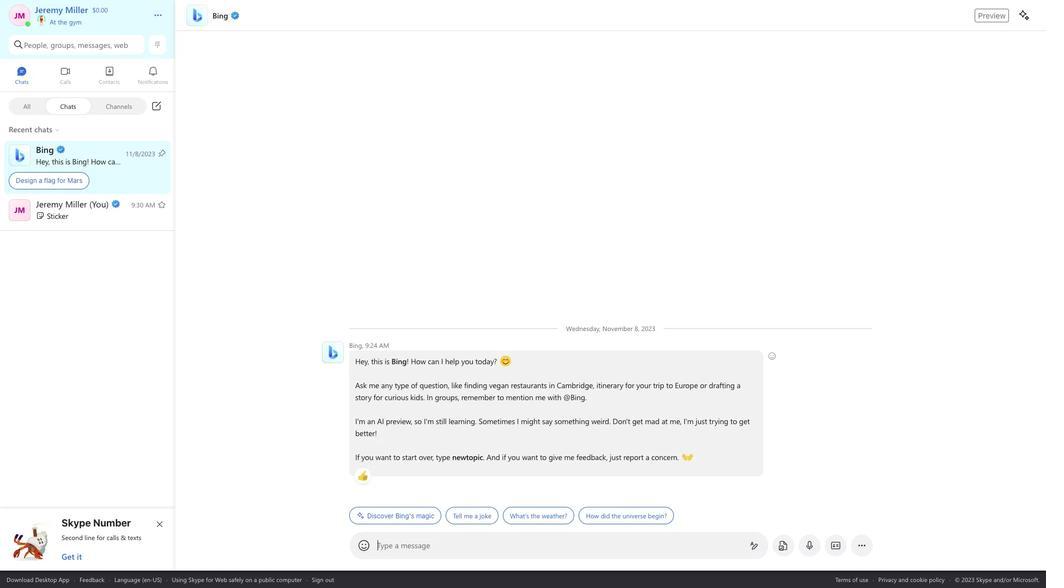 Task type: vqa. For each thing, say whether or not it's contained in the screenshot.
Set a status
no



Task type: locate. For each thing, give the bounding box(es) containing it.
!
[[87, 156, 89, 167], [407, 357, 409, 367]]

get left mad on the bottom of page
[[633, 417, 643, 427]]

this down 9:24
[[371, 357, 383, 367]]

groups, inside ask me any type of question, like finding vegan restaurants in cambridge, itinerary for your trip to europe or drafting a story for curious kids. in groups, remember to mention me with @bing. i'm an ai preview, so i'm still learning. sometimes i might say something weird. don't get mad at me, i'm just trying to get better! if you want to start over, type
[[435, 393, 460, 403]]

want left give
[[522, 452, 538, 463]]

hey,
[[36, 156, 50, 167], [355, 357, 369, 367]]

0 horizontal spatial today?
[[156, 156, 177, 167]]

just left report
[[610, 452, 622, 463]]

i'm left an
[[355, 417, 365, 427]]

1 horizontal spatial groups,
[[435, 393, 460, 403]]

people, groups, messages, web
[[24, 40, 128, 50]]

you inside ask me any type of question, like finding vegan restaurants in cambridge, itinerary for your trip to europe or drafting a story for curious kids. in groups, remember to mention me with @bing. i'm an ai preview, so i'm still learning. sometimes i might say something weird. don't get mad at me, i'm just trying to get better! if you want to start over, type
[[362, 452, 374, 463]]

hey, this is bing ! how can i help you today? up question,
[[355, 357, 499, 367]]

what's the weather? button
[[503, 508, 575, 525]]

0 vertical spatial help
[[125, 156, 140, 167]]

groups,
[[51, 40, 76, 50], [435, 393, 460, 403]]

1 horizontal spatial i'm
[[424, 417, 434, 427]]

1 horizontal spatial skype
[[189, 576, 204, 584]]

1 horizontal spatial this
[[371, 357, 383, 367]]

still
[[436, 417, 447, 427]]

is down am
[[385, 357, 390, 367]]

if
[[502, 452, 506, 463]]

me
[[369, 381, 379, 391], [536, 393, 546, 403], [564, 452, 575, 463], [464, 512, 473, 521]]

1 horizontal spatial can
[[428, 357, 439, 367]]

me inside button
[[464, 512, 473, 521]]

2 want from the left
[[522, 452, 538, 463]]

me left with on the right bottom of the page
[[536, 393, 546, 403]]

1 horizontal spatial get
[[740, 417, 750, 427]]

me left any
[[369, 381, 379, 391]]

i
[[121, 156, 123, 167], [441, 357, 443, 367], [517, 417, 519, 427]]

hey, down bing,
[[355, 357, 369, 367]]

i'm
[[355, 417, 365, 427], [424, 417, 434, 427], [684, 417, 694, 427]]

2 horizontal spatial how
[[586, 512, 599, 521]]

want
[[376, 452, 392, 463], [522, 452, 538, 463]]

you
[[141, 156, 154, 167], [462, 357, 474, 367], [362, 452, 374, 463], [508, 452, 520, 463]]

how inside button
[[586, 512, 599, 521]]

1 horizontal spatial !
[[407, 357, 409, 367]]

0 horizontal spatial the
[[58, 17, 67, 26]]

line
[[85, 534, 95, 542]]

0 horizontal spatial this
[[52, 156, 63, 167]]

is up mars on the top left of page
[[65, 156, 70, 167]]

cookie
[[911, 576, 928, 584]]

1 horizontal spatial hey,
[[355, 357, 369, 367]]

in
[[427, 393, 433, 403]]

0 vertical spatial this
[[52, 156, 63, 167]]

sign out link
[[312, 576, 334, 584]]

2 vertical spatial i
[[517, 417, 519, 427]]

1 horizontal spatial i
[[441, 357, 443, 367]]

me,
[[670, 417, 682, 427]]

how left did
[[586, 512, 599, 521]]

skype inside skype number element
[[62, 518, 91, 529]]

calls
[[107, 534, 119, 542]]

if
[[355, 452, 360, 463]]

! up the curious
[[407, 357, 409, 367]]

how did the universe begin?
[[586, 512, 667, 521]]

this up flag
[[52, 156, 63, 167]]

terms
[[836, 576, 851, 584]]

the right at
[[58, 17, 67, 26]]

use
[[860, 576, 869, 584]]

story
[[355, 393, 372, 403]]

bing up any
[[392, 357, 407, 367]]

1 horizontal spatial bing
[[392, 357, 407, 367]]

type up the curious
[[395, 381, 409, 391]]

1 horizontal spatial the
[[531, 512, 540, 521]]

language
[[115, 576, 140, 584]]

0 horizontal spatial bing
[[72, 156, 87, 167]]

0 vertical spatial of
[[411, 381, 418, 391]]

0 horizontal spatial i'm
[[355, 417, 365, 427]]

1 horizontal spatial just
[[696, 417, 708, 427]]

web
[[215, 576, 227, 584]]

of
[[411, 381, 418, 391], [853, 576, 858, 584]]

all
[[23, 102, 31, 110]]

hey, up design a flag for mars
[[36, 156, 50, 167]]

ask
[[355, 381, 367, 391]]

tab list
[[0, 62, 175, 92]]

me right tell
[[464, 512, 473, 521]]

0 horizontal spatial get
[[633, 417, 643, 427]]

1 vertical spatial type
[[436, 452, 451, 463]]

0 vertical spatial groups,
[[51, 40, 76, 50]]

0 vertical spatial just
[[696, 417, 708, 427]]

0 horizontal spatial of
[[411, 381, 418, 391]]

1 horizontal spatial how
[[411, 357, 426, 367]]

trip
[[653, 381, 665, 391]]

the for at
[[58, 17, 67, 26]]

0 horizontal spatial i
[[121, 156, 123, 167]]

0 horizontal spatial want
[[376, 452, 392, 463]]

cambridge,
[[557, 381, 595, 391]]

universe
[[623, 512, 647, 521]]

1 vertical spatial groups,
[[435, 393, 460, 403]]

1 vertical spatial how
[[411, 357, 426, 367]]

the right did
[[612, 512, 621, 521]]

language (en-us) link
[[115, 576, 162, 584]]

0 vertical spatial is
[[65, 156, 70, 167]]

hey, this is bing ! how can i help you today? up mars on the top left of page
[[36, 156, 179, 167]]

mention
[[506, 393, 534, 403]]

0 vertical spatial skype
[[62, 518, 91, 529]]

1 vertical spatial just
[[610, 452, 622, 463]]

design
[[16, 177, 37, 185]]

the right what's
[[531, 512, 540, 521]]

how up sticker button
[[91, 156, 106, 167]]

a inside ask me any type of question, like finding vegan restaurants in cambridge, itinerary for your trip to europe or drafting a story for curious kids. in groups, remember to mention me with @bing. i'm an ai preview, so i'm still learning. sometimes i might say something weird. don't get mad at me, i'm just trying to get better! if you want to start over, type
[[737, 381, 741, 391]]

1 vertical spatial of
[[853, 576, 858, 584]]

1 vertical spatial can
[[428, 357, 439, 367]]

0 vertical spatial how
[[91, 156, 106, 167]]

safely
[[229, 576, 244, 584]]

app
[[59, 576, 70, 584]]

1 want from the left
[[376, 452, 392, 463]]

2 get from the left
[[740, 417, 750, 427]]

type
[[395, 381, 409, 391], [436, 452, 451, 463]]

get right trying
[[740, 417, 750, 427]]

for inside skype number element
[[97, 534, 105, 542]]

groups, down like
[[435, 393, 460, 403]]

0 horizontal spatial how
[[91, 156, 106, 167]]

0 horizontal spatial groups,
[[51, 40, 76, 50]]

type a message
[[377, 541, 430, 551]]

1 horizontal spatial is
[[385, 357, 390, 367]]

second line for calls & texts
[[62, 534, 141, 542]]

just
[[696, 417, 708, 427], [610, 452, 622, 463]]

learning.
[[449, 417, 477, 427]]

how up question,
[[411, 357, 426, 367]]

tell me a joke button
[[446, 508, 499, 525]]

just left trying
[[696, 417, 708, 427]]

0 horizontal spatial hey,
[[36, 156, 50, 167]]

.
[[483, 452, 485, 463]]

1 vertical spatial skype
[[189, 576, 204, 584]]

on
[[246, 576, 252, 584]]

2 horizontal spatial i'm
[[684, 417, 694, 427]]

a left joke
[[475, 512, 478, 521]]

sticker
[[47, 211, 68, 221]]

0 vertical spatial can
[[108, 156, 119, 167]]

terms of use
[[836, 576, 869, 584]]

to
[[667, 381, 673, 391], [497, 393, 504, 403], [731, 417, 738, 427], [394, 452, 400, 463], [540, 452, 547, 463]]

a
[[39, 177, 42, 185], [737, 381, 741, 391], [646, 452, 650, 463], [475, 512, 478, 521], [395, 541, 399, 551], [254, 576, 257, 584]]

don't
[[613, 417, 631, 427]]

the inside 'button'
[[531, 512, 540, 521]]

1 vertical spatial help
[[445, 357, 460, 367]]

groups, down at the gym
[[51, 40, 76, 50]]

am
[[379, 341, 389, 350]]

feedback,
[[577, 452, 608, 463]]

say
[[542, 417, 553, 427]]

skype right using
[[189, 576, 204, 584]]

0 vertical spatial !
[[87, 156, 89, 167]]

any
[[381, 381, 393, 391]]

1 horizontal spatial today?
[[476, 357, 497, 367]]

today?
[[156, 156, 177, 167], [476, 357, 497, 367]]

download desktop app
[[7, 576, 70, 584]]

1 i'm from the left
[[355, 417, 365, 427]]

get
[[633, 417, 643, 427], [740, 417, 750, 427]]

the inside button
[[58, 17, 67, 26]]

0 horizontal spatial skype
[[62, 518, 91, 529]]

the for what's
[[531, 512, 540, 521]]

i'm right me,
[[684, 417, 694, 427]]

2 i'm from the left
[[424, 417, 434, 427]]

0 horizontal spatial type
[[395, 381, 409, 391]]

bing up mars on the top left of page
[[72, 156, 87, 167]]

for right line
[[97, 534, 105, 542]]

remember
[[462, 393, 496, 403]]

1 vertical spatial today?
[[476, 357, 497, 367]]

privacy and cookie policy
[[879, 576, 945, 584]]

0 horizontal spatial just
[[610, 452, 622, 463]]

type right over,
[[436, 452, 451, 463]]

1 vertical spatial this
[[371, 357, 383, 367]]

of up kids.
[[411, 381, 418, 391]]

to right trip
[[667, 381, 673, 391]]

language (en-us)
[[115, 576, 162, 584]]

web
[[114, 40, 128, 50]]

begin?
[[648, 512, 667, 521]]

download
[[7, 576, 33, 584]]

groups, inside button
[[51, 40, 76, 50]]

skype up second
[[62, 518, 91, 529]]

2 horizontal spatial i
[[517, 417, 519, 427]]

i inside ask me any type of question, like finding vegan restaurants in cambridge, itinerary for your trip to europe or drafting a story for curious kids. in groups, remember to mention me with @bing. i'm an ai preview, so i'm still learning. sometimes i might say something weird. don't get mad at me, i'm just trying to get better! if you want to start over, type
[[517, 417, 519, 427]]

2 vertical spatial how
[[586, 512, 599, 521]]

0 vertical spatial type
[[395, 381, 409, 391]]

1 horizontal spatial want
[[522, 452, 538, 463]]

ai
[[377, 417, 384, 427]]

of left "use"
[[853, 576, 858, 584]]

concern.
[[652, 452, 679, 463]]

! up sticker button
[[87, 156, 89, 167]]

3 i'm from the left
[[684, 417, 694, 427]]

1 horizontal spatial hey, this is bing ! how can i help you today?
[[355, 357, 499, 367]]

i'm right so
[[424, 417, 434, 427]]

1 vertical spatial hey,
[[355, 357, 369, 367]]

1 vertical spatial bing
[[392, 357, 407, 367]]

a right drafting
[[737, 381, 741, 391]]

2 horizontal spatial the
[[612, 512, 621, 521]]

discover bing's magic
[[367, 512, 435, 520]]

kids.
[[411, 393, 425, 403]]

feedback
[[80, 576, 105, 584]]

1 vertical spatial hey, this is bing ! how can i help you today?
[[355, 357, 499, 367]]

people, groups, messages, web button
[[9, 35, 144, 55]]

0 vertical spatial hey, this is bing ! how can i help you today?
[[36, 156, 179, 167]]

want left start
[[376, 452, 392, 463]]

to right trying
[[731, 417, 738, 427]]



Task type: describe. For each thing, give the bounding box(es) containing it.
europe
[[675, 381, 698, 391]]

1 get from the left
[[633, 417, 643, 427]]

1 horizontal spatial help
[[445, 357, 460, 367]]

(openhands)
[[682, 452, 723, 462]]

bing, 9:24 am
[[349, 341, 389, 350]]

in
[[549, 381, 555, 391]]

(smileeyes)
[[500, 356, 536, 366]]

joke
[[480, 512, 492, 521]]

skype number element
[[9, 518, 166, 563]]

0 vertical spatial hey,
[[36, 156, 50, 167]]

0 vertical spatial bing
[[72, 156, 87, 167]]

your
[[637, 381, 651, 391]]

out
[[325, 576, 334, 584]]

preview,
[[386, 417, 413, 427]]

and
[[487, 452, 500, 463]]

tell me a joke
[[453, 512, 492, 521]]

restaurants
[[511, 381, 547, 391]]

using skype for web safely on a public computer
[[172, 576, 302, 584]]

us)
[[153, 576, 162, 584]]

@bing.
[[564, 393, 587, 403]]

policy
[[930, 576, 945, 584]]

for right story
[[374, 393, 383, 403]]

might
[[521, 417, 540, 427]]

discover
[[367, 512, 394, 520]]

it
[[77, 552, 82, 563]]

sticker button
[[0, 195, 175, 227]]

mad
[[645, 417, 660, 427]]

for left web
[[206, 576, 214, 584]]

with
[[548, 393, 562, 403]]

drafting
[[709, 381, 735, 391]]

me right give
[[564, 452, 575, 463]]

just inside ask me any type of question, like finding vegan restaurants in cambridge, itinerary for your trip to europe or drafting a story for curious kids. in groups, remember to mention me with @bing. i'm an ai preview, so i'm still learning. sometimes i might say something weird. don't get mad at me, i'm just trying to get better! if you want to start over, type
[[696, 417, 708, 427]]

over,
[[419, 452, 434, 463]]

at
[[662, 417, 668, 427]]

trying
[[710, 417, 729, 427]]

something
[[555, 417, 590, 427]]

to left start
[[394, 452, 400, 463]]

design a flag for mars
[[16, 177, 83, 185]]

1 horizontal spatial of
[[853, 576, 858, 584]]

want inside ask me any type of question, like finding vegan restaurants in cambridge, itinerary for your trip to europe or drafting a story for curious kids. in groups, remember to mention me with @bing. i'm an ai preview, so i'm still learning. sometimes i might say something weird. don't get mad at me, i'm just trying to get better! if you want to start over, type
[[376, 452, 392, 463]]

better!
[[355, 429, 377, 439]]

how did the universe begin? button
[[579, 508, 675, 525]]

0 vertical spatial i
[[121, 156, 123, 167]]

a right the type
[[395, 541, 399, 551]]

and
[[899, 576, 909, 584]]

message
[[401, 541, 430, 551]]

get it
[[62, 552, 82, 563]]

using skype for web safely on a public computer link
[[172, 576, 302, 584]]

the inside button
[[612, 512, 621, 521]]

weird.
[[592, 417, 611, 427]]

1 vertical spatial i
[[441, 357, 443, 367]]

0 horizontal spatial can
[[108, 156, 119, 167]]

privacy
[[879, 576, 897, 584]]

start
[[402, 452, 417, 463]]

bing,
[[349, 341, 364, 350]]

for right flag
[[57, 177, 66, 185]]

tell
[[453, 512, 462, 521]]

terms of use link
[[836, 576, 869, 584]]

bing's
[[396, 512, 415, 520]]

give
[[549, 452, 563, 463]]

1 vertical spatial is
[[385, 357, 390, 367]]

an
[[367, 417, 375, 427]]

sometimes
[[479, 417, 515, 427]]

computer
[[277, 576, 302, 584]]

1 vertical spatial !
[[407, 357, 409, 367]]

type
[[377, 541, 393, 551]]

a left flag
[[39, 177, 42, 185]]

did
[[601, 512, 610, 521]]

of inside ask me any type of question, like finding vegan restaurants in cambridge, itinerary for your trip to europe or drafting a story for curious kids. in groups, remember to mention me with @bing. i'm an ai preview, so i'm still learning. sometimes i might say something weird. don't get mad at me, i'm just trying to get better! if you want to start over, type
[[411, 381, 418, 391]]

0 horizontal spatial is
[[65, 156, 70, 167]]

a right the on
[[254, 576, 257, 584]]

sign
[[312, 576, 324, 584]]

vegan
[[489, 381, 509, 391]]

so
[[415, 417, 422, 427]]

to left give
[[540, 452, 547, 463]]

desktop
[[35, 576, 57, 584]]

0 horizontal spatial !
[[87, 156, 89, 167]]

ask me any type of question, like finding vegan restaurants in cambridge, itinerary for your trip to europe or drafting a story for curious kids. in groups, remember to mention me with @bing. i'm an ai preview, so i'm still learning. sometimes i might say something weird. don't get mad at me, i'm just trying to get better! if you want to start over, type
[[355, 381, 752, 463]]

for left your
[[626, 381, 635, 391]]

download desktop app link
[[7, 576, 70, 584]]

like
[[452, 381, 463, 391]]

itinerary
[[597, 381, 624, 391]]

a inside button
[[475, 512, 478, 521]]

9:24
[[366, 341, 378, 350]]

Type a message text field
[[378, 541, 741, 552]]

finding
[[465, 381, 487, 391]]

0 horizontal spatial help
[[125, 156, 140, 167]]

second
[[62, 534, 83, 542]]

curious
[[385, 393, 409, 403]]

&
[[121, 534, 126, 542]]

skype number
[[62, 518, 131, 529]]

to down vegan in the left of the page
[[497, 393, 504, 403]]

weather?
[[542, 512, 568, 521]]

what's the weather?
[[510, 512, 568, 521]]

0 horizontal spatial hey, this is bing ! how can i help you today?
[[36, 156, 179, 167]]

feedback link
[[80, 576, 105, 584]]

public
[[259, 576, 275, 584]]

a right report
[[646, 452, 650, 463]]

people,
[[24, 40, 48, 50]]

newtopic . and if you want to give me feedback, just report a concern.
[[452, 452, 681, 463]]

chats
[[60, 102, 76, 110]]

gym
[[69, 17, 82, 26]]

texts
[[128, 534, 141, 542]]

what's
[[510, 512, 529, 521]]

1 horizontal spatial type
[[436, 452, 451, 463]]

magic
[[416, 512, 435, 520]]

or
[[700, 381, 707, 391]]

0 vertical spatial today?
[[156, 156, 177, 167]]



